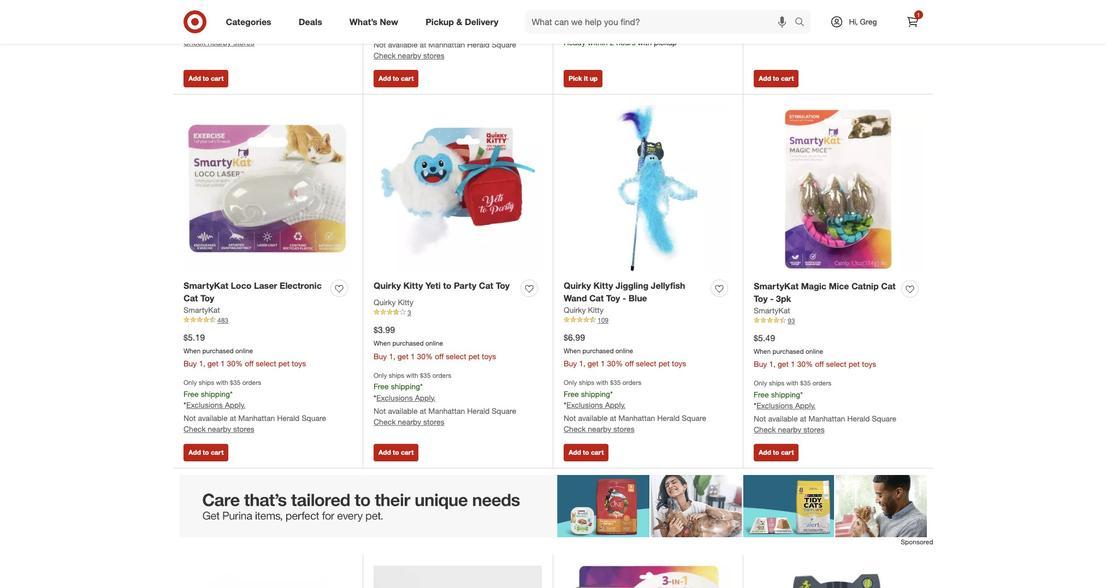 Task type: locate. For each thing, give the bounding box(es) containing it.
toys down 109 link
[[672, 359, 687, 369]]

1, for $6.99
[[579, 359, 586, 369]]

orders down '$5.19 when purchased online buy 1, get 1 30% off select pet toys'
[[243, 379, 261, 387]]

1 horizontal spatial -
[[771, 293, 774, 304]]

apply. inside free shipping * exclusions apply. not available at manhattan herald square check nearby stores
[[225, 14, 246, 23]]

3 link
[[374, 308, 542, 318]]

30% down 93 link
[[798, 360, 813, 369]]

1 horizontal spatial smartykat link
[[754, 305, 791, 316]]

pet down 109 link
[[659, 359, 670, 369]]

0 horizontal spatial quirky kitty link
[[374, 297, 414, 308]]

get down 93
[[778, 360, 789, 369]]

available
[[769, 18, 798, 27], [198, 27, 228, 36], [388, 40, 418, 49], [388, 406, 418, 416], [198, 414, 228, 423], [578, 414, 608, 423], [769, 414, 798, 424]]

pet down 93 link
[[849, 360, 860, 369]]

ships for $6.99
[[579, 379, 595, 387]]

1, down $3.99
[[389, 352, 396, 361]]

30% down 483
[[227, 359, 243, 369]]

with for quirky kitty jiggling jellyfish wand cat toy - blue
[[597, 379, 609, 387]]

toy down jiggling
[[607, 293, 621, 304]]

orders down $6.99 when purchased online buy 1, get 1 30% off select pet toys
[[623, 379, 642, 387]]

buy inside $5.49 when purchased online buy 1, get 1 30% off select pet toys
[[754, 360, 768, 369]]

1 horizontal spatial quirky kitty
[[564, 305, 604, 315]]

$5.49
[[754, 333, 776, 344]]

add to cart button for $5.19
[[184, 444, 229, 462]]

get inside $3.99 when purchased online buy 1, get 1 30% off select pet toys
[[398, 352, 409, 361]]

smartykat
[[184, 280, 229, 291], [754, 281, 799, 292], [184, 305, 220, 315], [754, 306, 791, 315]]

$35 down $3.99 when purchased online buy 1, get 1 30% off select pet toys
[[420, 371, 431, 380]]

with for quirky kitty yeti to party cat toy
[[406, 371, 419, 380]]

get for $5.19
[[208, 359, 219, 369]]

pet for quirky kitty yeti to party cat toy
[[469, 352, 480, 361]]

- left blue
[[623, 293, 626, 304]]

within
[[588, 38, 608, 47]]

when inside '$5.19 when purchased online buy 1, get 1 30% off select pet toys'
[[184, 347, 201, 355]]

1 horizontal spatial quirky kitty link
[[564, 305, 604, 316]]

cat up $5.19
[[184, 293, 198, 304]]

select inside $3.99 when purchased online buy 1, get 1 30% off select pet toys
[[446, 352, 467, 361]]

purchased down $6.99
[[583, 347, 614, 355]]

toys for quirky kitty jiggling jellyfish wand cat toy - blue
[[672, 359, 687, 369]]

with down $5.49 when purchased online buy 1, get 1 30% off select pet toys
[[787, 380, 799, 388]]

quirky
[[374, 280, 401, 291], [564, 280, 591, 291], [374, 298, 396, 307], [564, 305, 586, 315]]

quirky kitty yeti to party cat toy image
[[374, 105, 542, 273], [374, 105, 542, 273]]

1, inside '$5.19 when purchased online buy 1, get 1 30% off select pet toys'
[[199, 359, 205, 369]]

when down $3.99
[[374, 339, 391, 348]]

quirky kitty
[[374, 298, 414, 307], [564, 305, 604, 315]]

apply. inside * exclusions apply. not available at manhattan herald square check nearby stores
[[796, 5, 816, 14]]

select inside $5.49 when purchased online buy 1, get 1 30% off select pet toys
[[826, 360, 847, 369]]

add to cart
[[189, 74, 224, 82], [379, 74, 414, 82], [759, 74, 794, 82], [189, 449, 224, 457], [379, 449, 414, 457], [569, 449, 604, 457], [759, 449, 794, 457]]

toy inside smartykat magic mice catnip cat toy - 3pk
[[754, 293, 768, 304]]

off down 109 link
[[625, 359, 634, 369]]

0 horizontal spatial smartykat link
[[184, 305, 220, 316]]

- left 3pk
[[771, 293, 774, 304]]

pick it up button
[[564, 70, 603, 87]]

toy left 3pk
[[754, 293, 768, 304]]

shipping inside free shipping * * exclusions apply. in stock at  manhattan herald square ready within 2 hours with pickup
[[581, 3, 611, 12]]

select down 109 link
[[636, 359, 657, 369]]

exclusions inside * exclusions apply. not available at manhattan herald square check nearby stores
[[757, 5, 793, 14]]

pet inside '$5.19 when purchased online buy 1, get 1 30% off select pet toys'
[[279, 359, 290, 369]]

online down 109 link
[[616, 347, 633, 355]]

smartykat left the loco
[[184, 280, 229, 291]]

get down 109
[[588, 359, 599, 369]]

exclusions
[[757, 5, 793, 14], [186, 14, 223, 23], [567, 14, 603, 23], [377, 393, 413, 403], [186, 401, 223, 410], [567, 401, 603, 410], [757, 401, 793, 411]]

when inside $3.99 when purchased online buy 1, get 1 30% off select pet toys
[[374, 339, 391, 348]]

toys down 3 link
[[482, 352, 496, 361]]

cart for $3.99
[[401, 449, 414, 457]]

toy
[[496, 280, 510, 291], [201, 293, 214, 304], [607, 293, 621, 304], [754, 293, 768, 304]]

3pk
[[777, 293, 792, 304]]

1, down the $5.49 at the right
[[770, 360, 776, 369]]

manhattan inside * exclusions apply. not available at manhattan herald square check nearby stores
[[809, 18, 846, 27]]

cart for not
[[401, 74, 414, 82]]

pickup & delivery link
[[417, 10, 512, 34]]

manhattan
[[809, 18, 846, 27], [238, 27, 275, 36], [602, 27, 638, 36], [429, 40, 465, 49], [429, 406, 465, 416], [238, 414, 275, 423], [619, 414, 655, 423], [809, 414, 846, 424]]

get for $3.99
[[398, 352, 409, 361]]

30% inside $6.99 when purchased online buy 1, get 1 30% off select pet toys
[[607, 359, 623, 369]]

off down 3 link
[[435, 352, 444, 361]]

1 down 109
[[601, 359, 605, 369]]

smartykat link up 483
[[184, 305, 220, 316]]

1, inside $6.99 when purchased online buy 1, get 1 30% off select pet toys
[[579, 359, 586, 369]]

smartykat magic mice catnip cat toy - 3pk image
[[754, 105, 923, 274], [754, 105, 923, 274]]

1 right greg
[[917, 11, 921, 18]]

buy for $6.99
[[564, 359, 577, 369]]

smartykat link down 3pk
[[754, 305, 791, 316]]

smartykat inside smartykat loco laser electronic cat toy
[[184, 280, 229, 291]]

pet down 3 link
[[469, 352, 480, 361]]

smartykat loco laser electronic cat toy image
[[184, 105, 352, 273], [184, 105, 352, 273]]

pick
[[569, 74, 582, 82]]

$35 for $6.99
[[611, 379, 621, 387]]

$5.19 when purchased online buy 1, get 1 30% off select pet toys
[[184, 332, 306, 369]]

cart for $5.19
[[211, 449, 224, 457]]

1,
[[389, 352, 396, 361], [199, 359, 205, 369], [579, 359, 586, 369], [770, 360, 776, 369]]

check inside not available at manhattan herald square check nearby stores
[[374, 51, 396, 60]]

when inside $5.49 when purchased online buy 1, get 1 30% off select pet toys
[[754, 347, 771, 356]]

get down 3
[[398, 352, 409, 361]]

purchased down $5.19
[[202, 347, 234, 355]]

pet down 483 link
[[279, 359, 290, 369]]

quirky kitty up 3
[[374, 298, 414, 307]]

off down 483 link
[[245, 359, 254, 369]]

buy inside $3.99 when purchased online buy 1, get 1 30% off select pet toys
[[374, 352, 387, 361]]

categories link
[[217, 10, 285, 34]]

electronic
[[280, 280, 322, 291]]

select for $5.19
[[256, 359, 276, 369]]

$6.99 when purchased online buy 1, get 1 30% off select pet toys
[[564, 332, 687, 369]]

add to cart for $5.49
[[759, 449, 794, 457]]

online down 93 link
[[806, 347, 824, 356]]

1
[[917, 11, 921, 18], [411, 352, 415, 361], [221, 359, 225, 369], [601, 359, 605, 369], [791, 360, 796, 369]]

pickup
[[426, 16, 454, 27]]

add to cart for $5.19
[[189, 449, 224, 457]]

$35 for $5.19
[[230, 379, 241, 387]]

at inside free shipping * exclusions apply. not available at manhattan herald square check nearby stores
[[230, 27, 236, 36]]

1 for smartykat magic mice catnip cat toy - 3pk
[[791, 360, 796, 369]]

select inside $6.99 when purchased online buy 1, get 1 30% off select pet toys
[[636, 359, 657, 369]]

purchased inside '$5.19 when purchased online buy 1, get 1 30% off select pet toys'
[[202, 347, 234, 355]]

add
[[189, 74, 201, 82], [379, 74, 391, 82], [759, 74, 772, 82], [189, 449, 201, 457], [379, 449, 391, 457], [569, 449, 581, 457], [759, 449, 772, 457]]

buy for $3.99
[[374, 352, 387, 361]]

purchased inside $3.99 when purchased online buy 1, get 1 30% off select pet toys
[[393, 339, 424, 348]]

with down $3.99 when purchased online buy 1, get 1 30% off select pet toys
[[406, 371, 419, 380]]

only ships with $35 orders free shipping * * exclusions apply. not available at manhattan herald square check nearby stores for $6.99
[[564, 379, 707, 434]]

online down 483 link
[[236, 347, 253, 355]]

$35 down $6.99 when purchased online buy 1, get 1 30% off select pet toys
[[611, 379, 621, 387]]

shipping up stock
[[581, 3, 611, 12]]

kitty
[[404, 280, 423, 291], [594, 280, 614, 291], [398, 298, 414, 307], [588, 305, 604, 315]]

get down 483
[[208, 359, 219, 369]]

$35 down $5.49 when purchased online buy 1, get 1 30% off select pet toys
[[801, 380, 811, 388]]

*
[[611, 3, 613, 12], [754, 5, 757, 14], [184, 14, 186, 23], [564, 14, 567, 23], [420, 382, 423, 391], [230, 389, 233, 399], [611, 389, 613, 399], [801, 390, 803, 399], [374, 393, 377, 403], [184, 401, 186, 410], [564, 401, 567, 410], [754, 401, 757, 411]]

get inside '$5.19 when purchased online buy 1, get 1 30% off select pet toys'
[[208, 359, 219, 369]]

purchased down the $5.49 at the right
[[773, 347, 804, 356]]

online down 3 link
[[426, 339, 443, 348]]

1 for smartykat loco laser electronic cat toy
[[221, 359, 225, 369]]

check nearby stores button
[[754, 29, 825, 40], [184, 37, 254, 48], [374, 51, 445, 61], [374, 417, 445, 428], [184, 424, 254, 435], [564, 424, 635, 435], [754, 425, 825, 436]]

not
[[754, 18, 767, 27], [184, 27, 196, 36], [374, 40, 386, 49], [374, 406, 386, 416], [184, 414, 196, 423], [564, 414, 576, 423], [754, 414, 767, 424]]

smartykat up 3pk
[[754, 281, 799, 292]]

off inside $3.99 when purchased online buy 1, get 1 30% off select pet toys
[[435, 352, 444, 361]]

free shipping
[[374, 16, 420, 25]]

select down 3 link
[[446, 352, 467, 361]]

online inside $3.99 when purchased online buy 1, get 1 30% off select pet toys
[[426, 339, 443, 348]]

purchased inside $5.49 when purchased online buy 1, get 1 30% off select pet toys
[[773, 347, 804, 356]]

online for $5.19
[[236, 347, 253, 355]]

get inside $6.99 when purchased online buy 1, get 1 30% off select pet toys
[[588, 359, 599, 369]]

buy down $5.19
[[184, 359, 197, 369]]

30% inside '$5.19 when purchased online buy 1, get 1 30% off select pet toys'
[[227, 359, 243, 369]]

30%
[[417, 352, 433, 361], [227, 359, 243, 369], [607, 359, 623, 369], [798, 360, 813, 369]]

get for $6.99
[[588, 359, 599, 369]]

available inside free shipping * exclusions apply. not available at manhattan herald square check nearby stores
[[198, 27, 228, 36]]

free inside free shipping * exclusions apply. not available at manhattan herald square check nearby stores
[[184, 3, 199, 12]]

only down $5.19
[[184, 379, 197, 387]]

smartykat fringe frenzy hideout cat tunnel image
[[564, 566, 732, 589], [564, 566, 732, 589]]

1 for quirky kitty jiggling jellyfish wand cat toy - blue
[[601, 359, 605, 369]]

sponsored
[[901, 538, 934, 546]]

when down $6.99
[[564, 347, 581, 355]]

zippyclaws catnip crusherz cat toy - rose image
[[184, 566, 352, 589], [184, 566, 352, 589]]

nearby inside free shipping * exclusions apply. not available at manhattan herald square check nearby stores
[[208, 38, 231, 47]]

30% for $6.99
[[607, 359, 623, 369]]

toys for smartykat loco laser electronic cat toy
[[292, 359, 306, 369]]

toys down 93 link
[[862, 360, 877, 369]]

at
[[800, 18, 807, 27], [230, 27, 236, 36], [593, 27, 600, 36], [420, 40, 427, 49], [420, 406, 427, 416], [230, 414, 236, 423], [610, 414, 617, 423], [800, 414, 807, 424]]

$35 down '$5.19 when purchased online buy 1, get 1 30% off select pet toys'
[[230, 379, 241, 387]]

quirky kitty yeti to party cat toy
[[374, 280, 510, 291]]

hi,
[[850, 17, 858, 26]]

online for $6.99
[[616, 347, 633, 355]]

toys
[[482, 352, 496, 361], [292, 359, 306, 369], [672, 359, 687, 369], [862, 360, 877, 369]]

hi, greg
[[850, 17, 878, 26]]

toy up $5.19
[[201, 293, 214, 304]]

pet for smartykat loco laser electronic cat toy
[[279, 359, 290, 369]]

shipping down '$5.19 when purchased online buy 1, get 1 30% off select pet toys'
[[201, 389, 230, 399]]

ships for $3.99
[[389, 371, 405, 380]]

with right hours
[[638, 38, 652, 47]]

30% inside $5.49 when purchased online buy 1, get 1 30% off select pet toys
[[798, 360, 813, 369]]

only down $3.99
[[374, 371, 387, 380]]

toy right party
[[496, 280, 510, 291]]

search button
[[790, 10, 816, 36]]

1 down 3
[[411, 352, 415, 361]]

cat right catnip
[[882, 281, 896, 292]]

shipping up categories
[[201, 3, 230, 12]]

with for smartykat magic mice catnip cat toy - 3pk
[[787, 380, 799, 388]]

at inside * exclusions apply. not available at manhattan herald square check nearby stores
[[800, 18, 807, 27]]

1, inside $5.49 when purchased online buy 1, get 1 30% off select pet toys
[[770, 360, 776, 369]]

1 inside $5.49 when purchased online buy 1, get 1 30% off select pet toys
[[791, 360, 796, 369]]

quirky kitty link
[[374, 297, 414, 308], [564, 305, 604, 316]]

manhattan inside free shipping * * exclusions apply. in stock at  manhattan herald square ready within 2 hours with pickup
[[602, 27, 638, 36]]

pet inside $3.99 when purchased online buy 1, get 1 30% off select pet toys
[[469, 352, 480, 361]]

mice
[[829, 281, 850, 292]]

select down 483 link
[[256, 359, 276, 369]]

toys inside $5.49 when purchased online buy 1, get 1 30% off select pet toys
[[862, 360, 877, 369]]

toys inside $6.99 when purchased online buy 1, get 1 30% off select pet toys
[[672, 359, 687, 369]]

buy down $3.99
[[374, 352, 387, 361]]

add to cart button for $5.49
[[754, 444, 799, 462]]

only ships with $35 orders free shipping * * exclusions apply. not available at manhattan herald square check nearby stores for $5.49
[[754, 380, 897, 435]]

cat inside quirky kitty jiggling jellyfish wand cat toy - blue
[[590, 293, 604, 304]]

only down $6.99
[[564, 379, 577, 387]]

toys inside $3.99 when purchased online buy 1, get 1 30% off select pet toys
[[482, 352, 496, 361]]

cat inside smartykat loco laser electronic cat toy
[[184, 293, 198, 304]]

purchased for $5.49
[[773, 347, 804, 356]]

quirky kitty for quirky kitty jiggling jellyfish wand cat toy - blue
[[564, 305, 604, 315]]

only down the $5.49 at the right
[[754, 380, 768, 388]]

loco
[[231, 280, 252, 291]]

0 horizontal spatial -
[[623, 293, 626, 304]]

off inside $6.99 when purchased online buy 1, get 1 30% off select pet toys
[[625, 359, 634, 369]]

quirky kitty down wand
[[564, 305, 604, 315]]

stores
[[804, 29, 825, 38], [233, 38, 254, 47], [424, 51, 445, 60], [424, 417, 445, 427], [233, 425, 254, 434], [614, 425, 635, 434], [804, 425, 825, 435]]

nearby
[[778, 29, 802, 38], [208, 38, 231, 47], [398, 51, 421, 60], [398, 417, 421, 427], [208, 425, 231, 434], [588, 425, 612, 434], [778, 425, 802, 435]]

1 inside $3.99 when purchased online buy 1, get 1 30% off select pet toys
[[411, 352, 415, 361]]

herald inside free shipping * * exclusions apply. in stock at  manhattan herald square ready within 2 hours with pickup
[[641, 27, 663, 36]]

buy
[[374, 352, 387, 361], [184, 359, 197, 369], [564, 359, 577, 369], [754, 360, 768, 369]]

buy inside $6.99 when purchased online buy 1, get 1 30% off select pet toys
[[564, 359, 577, 369]]

jellyfish
[[651, 280, 686, 291]]

stores inside not available at manhattan herald square check nearby stores
[[424, 51, 445, 60]]

toys inside '$5.19 when purchased online buy 1, get 1 30% off select pet toys'
[[292, 359, 306, 369]]

apply.
[[796, 5, 816, 14], [225, 14, 246, 23], [605, 14, 626, 23], [415, 393, 436, 403], [225, 401, 246, 410], [605, 401, 626, 410], [796, 401, 816, 411]]

1 inside '$5.19 when purchased online buy 1, get 1 30% off select pet toys'
[[221, 359, 225, 369]]

quirky kitty for quirky kitty yeti to party cat toy
[[374, 298, 414, 307]]

only for $5.49
[[754, 380, 768, 388]]

quirky kitty jiggling jellyfish wand cat toy - blue image
[[564, 105, 732, 273], [564, 105, 732, 273]]

kitty up 3
[[398, 298, 414, 307]]

cat right wand
[[590, 293, 604, 304]]

30% for $3.99
[[417, 352, 433, 361]]

what's new link
[[340, 10, 412, 34]]

available inside * exclusions apply. not available at manhattan herald square check nearby stores
[[769, 18, 798, 27]]

manhattan inside not available at manhattan herald square check nearby stores
[[429, 40, 465, 49]]

buy down the $5.49 at the right
[[754, 360, 768, 369]]

ships for $5.49
[[769, 380, 785, 388]]

purchased inside $6.99 when purchased online buy 1, get 1 30% off select pet toys
[[583, 347, 614, 355]]

with down $6.99 when purchased online buy 1, get 1 30% off select pet toys
[[597, 379, 609, 387]]

- inside quirky kitty jiggling jellyfish wand cat toy - blue
[[623, 293, 626, 304]]

off for $5.19
[[245, 359, 254, 369]]

$5.49 when purchased online buy 1, get 1 30% off select pet toys
[[754, 333, 877, 369]]

exclusions apply. link
[[757, 5, 816, 14], [186, 14, 246, 23], [567, 14, 626, 23], [377, 393, 436, 403], [186, 401, 246, 410], [567, 401, 626, 410], [757, 401, 816, 411]]

at inside not available at manhattan herald square check nearby stores
[[420, 40, 427, 49]]

with
[[638, 38, 652, 47], [406, 371, 419, 380], [216, 379, 228, 387], [597, 379, 609, 387], [787, 380, 799, 388]]

stores inside free shipping * exclusions apply. not available at manhattan herald square check nearby stores
[[233, 38, 254, 47]]

1 down 483
[[221, 359, 225, 369]]

square inside free shipping * exclusions apply. not available at manhattan herald square check nearby stores
[[302, 27, 326, 36]]

when down $5.19
[[184, 347, 201, 355]]

cat
[[479, 280, 494, 291], [882, 281, 896, 292], [184, 293, 198, 304], [590, 293, 604, 304]]

kitty left jiggling
[[594, 280, 614, 291]]

1, for $3.99
[[389, 352, 396, 361]]

off down 93 link
[[816, 360, 824, 369]]

1 inside $6.99 when purchased online buy 1, get 1 30% off select pet toys
[[601, 359, 605, 369]]

kitty inside quirky kitty jiggling jellyfish wand cat toy - blue
[[594, 280, 614, 291]]

not inside free shipping * exclusions apply. not available at manhattan herald square check nearby stores
[[184, 27, 196, 36]]

advertisement region
[[173, 475, 934, 538]]

30% down 3 link
[[417, 352, 433, 361]]

-
[[623, 293, 626, 304], [771, 293, 774, 304]]

What can we help you find? suggestions appear below search field
[[526, 10, 798, 34]]

$35
[[420, 371, 431, 380], [230, 379, 241, 387], [611, 379, 621, 387], [801, 380, 811, 388]]

* inside * exclusions apply. not available at manhattan herald square check nearby stores
[[754, 5, 757, 14]]

square
[[872, 18, 897, 27], [302, 27, 326, 36], [665, 27, 690, 36], [492, 40, 517, 49], [492, 406, 517, 416], [302, 414, 326, 423], [682, 414, 707, 423], [872, 414, 897, 424]]

ships down the $5.49 at the right
[[769, 380, 785, 388]]

1 for quirky kitty yeti to party cat toy
[[411, 352, 415, 361]]

gnomes plush cat toy set - red/green - 2pk - wondershop™ image
[[374, 566, 542, 589], [374, 566, 542, 589]]

toys for quirky kitty yeti to party cat toy
[[482, 352, 496, 361]]

select down 93 link
[[826, 360, 847, 369]]

when down the $5.49 at the right
[[754, 347, 771, 356]]

1, down $5.19
[[199, 359, 205, 369]]

off for $5.49
[[816, 360, 824, 369]]

not inside not available at manhattan herald square check nearby stores
[[374, 40, 386, 49]]

available inside not available at manhattan herald square check nearby stores
[[388, 40, 418, 49]]

off for $6.99
[[625, 359, 634, 369]]

30% inside $3.99 when purchased online buy 1, get 1 30% off select pet toys
[[417, 352, 433, 361]]

only
[[374, 371, 387, 380], [184, 379, 197, 387], [564, 379, 577, 387], [754, 380, 768, 388]]

exclusions inside free shipping * * exclusions apply. in stock at  manhattan herald square ready within 2 hours with pickup
[[567, 14, 603, 23]]

off inside '$5.19 when purchased online buy 1, get 1 30% off select pet toys'
[[245, 359, 254, 369]]

buy down $6.99
[[564, 359, 577, 369]]

quirky kitty triceratops compressed catnip bobble cat toy image
[[754, 566, 923, 589], [754, 566, 923, 589]]

select inside '$5.19 when purchased online buy 1, get 1 30% off select pet toys'
[[256, 359, 276, 369]]

online
[[426, 339, 443, 348], [236, 347, 253, 355], [616, 347, 633, 355], [806, 347, 824, 356]]

1 down 93
[[791, 360, 796, 369]]

ships down $5.19
[[199, 379, 214, 387]]

$5.19
[[184, 332, 205, 343]]

stores inside * exclusions apply. not available at manhattan herald square check nearby stores
[[804, 29, 825, 38]]

purchased for $6.99
[[583, 347, 614, 355]]

online for $5.49
[[806, 347, 824, 356]]

toys down 483 link
[[292, 359, 306, 369]]

30% down 109
[[607, 359, 623, 369]]

quirky kitty link down wand
[[564, 305, 604, 316]]

with for smartykat loco laser electronic cat toy
[[216, 379, 228, 387]]

ships down $3.99
[[389, 371, 405, 380]]

when inside $6.99 when purchased online buy 1, get 1 30% off select pet toys
[[564, 347, 581, 355]]

select
[[446, 352, 467, 361], [256, 359, 276, 369], [636, 359, 657, 369], [826, 360, 847, 369]]

only ships with $35 orders free shipping * * exclusions apply. not available at manhattan herald square check nearby stores
[[374, 371, 517, 427], [184, 379, 326, 434], [564, 379, 707, 434], [754, 380, 897, 435]]

shipping left pickup
[[391, 16, 420, 25]]

1, down $6.99
[[579, 359, 586, 369]]

off inside $5.49 when purchased online buy 1, get 1 30% off select pet toys
[[816, 360, 824, 369]]

online inside $6.99 when purchased online buy 1, get 1 30% off select pet toys
[[616, 347, 633, 355]]

purchased for $5.19
[[202, 347, 234, 355]]

orders
[[433, 371, 452, 380], [243, 379, 261, 387], [623, 379, 642, 387], [813, 380, 832, 388]]

with down '$5.19 when purchased online buy 1, get 1 30% off select pet toys'
[[216, 379, 228, 387]]

quirky kitty link up 3
[[374, 297, 414, 308]]

orders for $5.49
[[813, 380, 832, 388]]

pet
[[469, 352, 480, 361], [279, 359, 290, 369], [659, 359, 670, 369], [849, 360, 860, 369]]

select for $6.99
[[636, 359, 657, 369]]

orders down $3.99 when purchased online buy 1, get 1 30% off select pet toys
[[433, 371, 452, 380]]

deals link
[[290, 10, 336, 34]]

buy for $5.19
[[184, 359, 197, 369]]

with inside free shipping * * exclusions apply. in stock at  manhattan herald square ready within 2 hours with pickup
[[638, 38, 652, 47]]

0 horizontal spatial quirky kitty
[[374, 298, 414, 307]]

online inside '$5.19 when purchased online buy 1, get 1 30% off select pet toys'
[[236, 347, 253, 355]]

purchased down $3.99
[[393, 339, 424, 348]]

add to cart button
[[184, 70, 229, 87], [374, 70, 419, 87], [754, 70, 799, 87], [184, 444, 229, 462], [374, 444, 419, 462], [564, 444, 609, 462], [754, 444, 799, 462]]

buy inside '$5.19 when purchased online buy 1, get 1 30% off select pet toys'
[[184, 359, 197, 369]]

pet for smartykat magic mice catnip cat toy - 3pk
[[849, 360, 860, 369]]

hours
[[617, 38, 636, 47]]

1, inside $3.99 when purchased online buy 1, get 1 30% off select pet toys
[[389, 352, 396, 361]]

quirky kitty yeti to party cat toy link
[[374, 280, 510, 292]]

pet inside $6.99 when purchased online buy 1, get 1 30% off select pet toys
[[659, 359, 670, 369]]

smartykat link
[[184, 305, 220, 316], [754, 305, 791, 316]]

ships
[[389, 371, 405, 380], [199, 379, 214, 387], [579, 379, 595, 387], [769, 380, 785, 388]]

orders down $5.49 when purchased online buy 1, get 1 30% off select pet toys
[[813, 380, 832, 388]]

not available at manhattan herald square check nearby stores
[[374, 40, 517, 60]]

toys for smartykat magic mice catnip cat toy - 3pk
[[862, 360, 877, 369]]



Task type: describe. For each thing, give the bounding box(es) containing it.
off for $3.99
[[435, 352, 444, 361]]

pickup
[[654, 38, 677, 47]]

check inside * exclusions apply. not available at manhattan herald square check nearby stores
[[754, 29, 776, 38]]

$6.99
[[564, 332, 585, 343]]

it
[[584, 74, 588, 82]]

what's
[[350, 16, 378, 27]]

toy inside smartykat loco laser electronic cat toy
[[201, 293, 214, 304]]

online for $3.99
[[426, 339, 443, 348]]

add to cart for $3.99
[[379, 449, 414, 457]]

delivery
[[465, 16, 499, 27]]

manhattan inside free shipping * exclusions apply. not available at manhattan herald square check nearby stores
[[238, 27, 275, 36]]

smartykat loco laser electronic cat toy
[[184, 280, 322, 304]]

kitty left yeti at the left top of the page
[[404, 280, 423, 291]]

wand
[[564, 293, 587, 304]]

shipping down $3.99 when purchased online buy 1, get 1 30% off select pet toys
[[391, 382, 420, 391]]

93
[[788, 317, 795, 325]]

* exclusions apply. not available at manhattan herald square check nearby stores
[[754, 5, 897, 38]]

catnip
[[852, 281, 879, 292]]

toy inside quirky kitty yeti to party cat toy link
[[496, 280, 510, 291]]

herald inside * exclusions apply. not available at manhattan herald square check nearby stores
[[848, 18, 870, 27]]

kitty up 109
[[588, 305, 604, 315]]

magic
[[802, 281, 827, 292]]

cat right party
[[479, 280, 494, 291]]

smartykat link for smartykat loco laser electronic cat toy
[[184, 305, 220, 316]]

ready
[[564, 38, 586, 47]]

cat inside smartykat magic mice catnip cat toy - 3pk
[[882, 281, 896, 292]]

quirky inside quirky kitty yeti to party cat toy link
[[374, 280, 401, 291]]

square inside not available at manhattan herald square check nearby stores
[[492, 40, 517, 49]]

cart for $6.99
[[591, 449, 604, 457]]

add to cart button for $3.99
[[374, 444, 419, 462]]

2
[[610, 38, 614, 47]]

apply. inside free shipping * * exclusions apply. in stock at  manhattan herald square ready within 2 hours with pickup
[[605, 14, 626, 23]]

only for $6.99
[[564, 379, 577, 387]]

$3.99 when purchased online buy 1, get 1 30% off select pet toys
[[374, 325, 496, 361]]

smartykat magic mice catnip cat toy - 3pk link
[[754, 280, 897, 305]]

1 link
[[901, 10, 925, 34]]

free inside free shipping * * exclusions apply. in stock at  manhattan herald square ready within 2 hours with pickup
[[564, 3, 579, 12]]

quirky inside quirky kitty jiggling jellyfish wand cat toy - blue
[[564, 280, 591, 291]]

1, for $5.19
[[199, 359, 205, 369]]

add to cart button for not
[[374, 70, 419, 87]]

herald inside not available at manhattan herald square check nearby stores
[[467, 40, 490, 49]]

&
[[457, 16, 463, 27]]

stock
[[572, 27, 591, 36]]

smartykat loco laser electronic cat toy link
[[184, 280, 326, 305]]

free shipping * exclusions apply. not available at manhattan herald square check nearby stores
[[184, 3, 326, 47]]

smartykat up 483
[[184, 305, 220, 315]]

quirky kitty link for $3.99
[[374, 297, 414, 308]]

categories
[[226, 16, 271, 27]]

1, for $5.49
[[770, 360, 776, 369]]

$35 for $3.99
[[420, 371, 431, 380]]

nearby inside * exclusions apply. not available at manhattan herald square check nearby stores
[[778, 29, 802, 38]]

in
[[564, 27, 570, 36]]

3
[[408, 309, 411, 317]]

what's new
[[350, 16, 399, 27]]

square inside * exclusions apply. not available at manhattan herald square check nearby stores
[[872, 18, 897, 27]]

herald inside free shipping * exclusions apply. not available at manhattan herald square check nearby stores
[[277, 27, 300, 36]]

orders for $3.99
[[433, 371, 452, 380]]

30% for $5.19
[[227, 359, 243, 369]]

only for $3.99
[[374, 371, 387, 380]]

quirky kitty jiggling jellyfish wand cat toy - blue
[[564, 280, 686, 304]]

yeti
[[426, 280, 441, 291]]

orders for $5.19
[[243, 379, 261, 387]]

exclusions inside free shipping * exclusions apply. not available at manhattan herald square check nearby stores
[[186, 14, 223, 23]]

cart for $5.49
[[782, 449, 794, 457]]

pickup & delivery
[[426, 16, 499, 27]]

new
[[380, 16, 399, 27]]

93 link
[[754, 316, 923, 326]]

pet for quirky kitty jiggling jellyfish wand cat toy - blue
[[659, 359, 670, 369]]

pick it up
[[569, 74, 598, 82]]

* inside free shipping * exclusions apply. not available at manhattan herald square check nearby stores
[[184, 14, 186, 23]]

ships for $5.19
[[199, 379, 214, 387]]

30% for $5.49
[[798, 360, 813, 369]]

add for $3.99
[[379, 449, 391, 457]]

smartykat link for smartykat magic mice catnip cat toy - 3pk
[[754, 305, 791, 316]]

$3.99
[[374, 325, 395, 336]]

quirky kitty link for $6.99
[[564, 305, 604, 316]]

when for $6.99
[[564, 347, 581, 355]]

shipping down $5.49 when purchased online buy 1, get 1 30% off select pet toys
[[772, 390, 801, 399]]

add to cart for $6.99
[[569, 449, 604, 457]]

free shipping * * exclusions apply. in stock at  manhattan herald square ready within 2 hours with pickup
[[564, 3, 690, 47]]

smartykat magic mice catnip cat toy - 3pk
[[754, 281, 896, 304]]

jiggling
[[616, 280, 649, 291]]

only ships with $35 orders free shipping * * exclusions apply. not available at manhattan herald square check nearby stores for $3.99
[[374, 371, 517, 427]]

add to cart button for $6.99
[[564, 444, 609, 462]]

square inside free shipping * * exclusions apply. in stock at  manhattan herald square ready within 2 hours with pickup
[[665, 27, 690, 36]]

check inside free shipping * exclusions apply. not available at manhattan herald square check nearby stores
[[184, 38, 206, 47]]

up
[[590, 74, 598, 82]]

shipping inside free shipping * exclusions apply. not available at manhattan herald square check nearby stores
[[201, 3, 230, 12]]

quirky kitty jiggling jellyfish wand cat toy - blue link
[[564, 280, 707, 305]]

when for $3.99
[[374, 339, 391, 348]]

483 link
[[184, 316, 352, 325]]

toy inside quirky kitty jiggling jellyfish wand cat toy - blue
[[607, 293, 621, 304]]

greg
[[861, 17, 878, 26]]

not inside * exclusions apply. not available at manhattan herald square check nearby stores
[[754, 18, 767, 27]]

add for $5.49
[[759, 449, 772, 457]]

$35 for $5.49
[[801, 380, 811, 388]]

nearby inside not available at manhattan herald square check nearby stores
[[398, 51, 421, 60]]

add to cart for not
[[379, 74, 414, 82]]

select for $3.99
[[446, 352, 467, 361]]

109 link
[[564, 316, 732, 325]]

select for $5.49
[[826, 360, 847, 369]]

add for $5.19
[[189, 449, 201, 457]]

orders for $6.99
[[623, 379, 642, 387]]

add for $6.99
[[569, 449, 581, 457]]

buy for $5.49
[[754, 360, 768, 369]]

smartykat down 3pk
[[754, 306, 791, 315]]

109
[[598, 316, 609, 324]]

- inside smartykat magic mice catnip cat toy - 3pk
[[771, 293, 774, 304]]

add for not
[[379, 74, 391, 82]]

party
[[454, 280, 477, 291]]

deals
[[299, 16, 322, 27]]

blue
[[629, 293, 648, 304]]

only ships with $35 orders free shipping * * exclusions apply. not available at manhattan herald square check nearby stores for $5.19
[[184, 379, 326, 434]]

get for $5.49
[[778, 360, 789, 369]]

only for $5.19
[[184, 379, 197, 387]]

smartykat inside smartykat magic mice catnip cat toy - 3pk
[[754, 281, 799, 292]]

at inside free shipping * * exclusions apply. in stock at  manhattan herald square ready within 2 hours with pickup
[[593, 27, 600, 36]]

shipping down $6.99 when purchased online buy 1, get 1 30% off select pet toys
[[581, 389, 611, 399]]

laser
[[254, 280, 277, 291]]

when for $5.49
[[754, 347, 771, 356]]

483
[[218, 316, 228, 324]]

search
[[790, 17, 816, 28]]

purchased for $3.99
[[393, 339, 424, 348]]

when for $5.19
[[184, 347, 201, 355]]



Task type: vqa. For each thing, say whether or not it's contained in the screenshot.
2-
no



